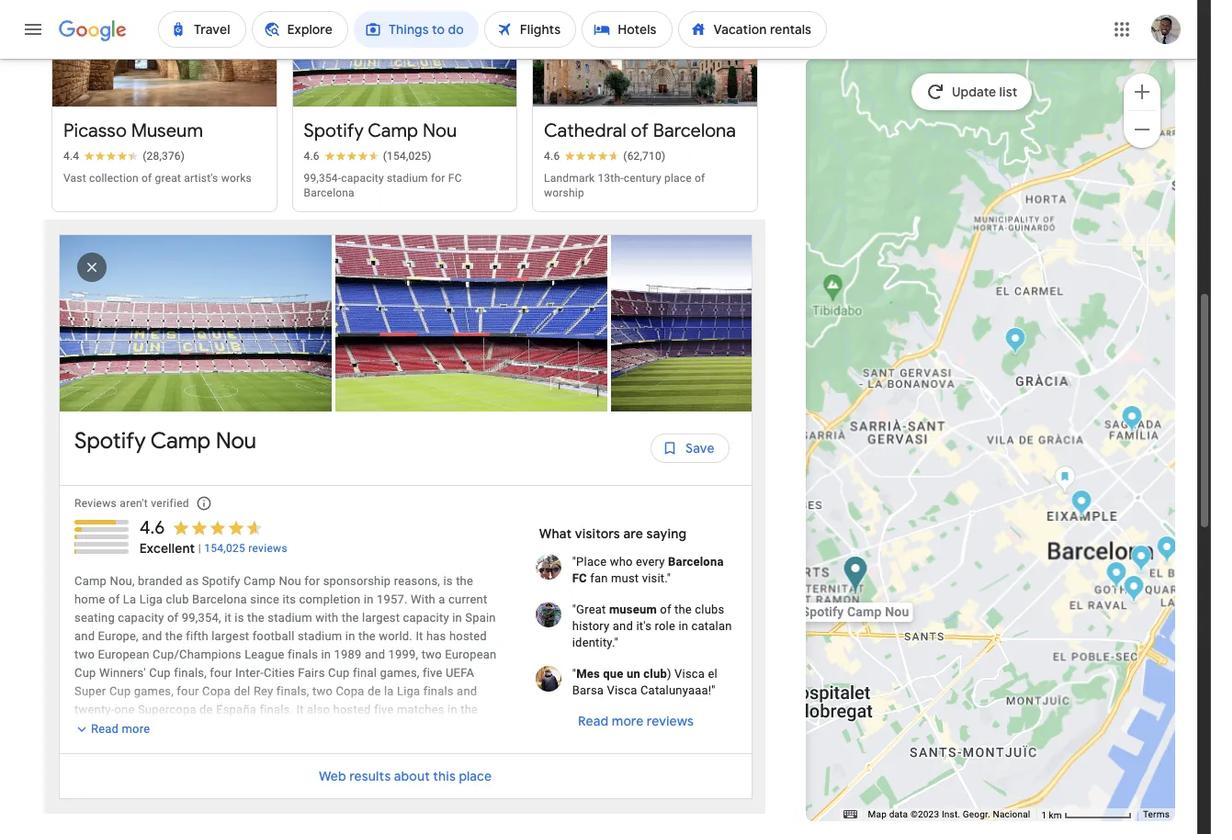 Task type: vqa. For each thing, say whether or not it's contained in the screenshot.
Slopes
no



Task type: locate. For each thing, give the bounding box(es) containing it.
reviews down catalunyaaa!"
[[647, 713, 694, 730]]

football down cup,
[[143, 740, 185, 754]]

0 vertical spatial on
[[477, 813, 491, 827]]

it
[[416, 630, 423, 643], [296, 703, 304, 717]]

0 vertical spatial was
[[156, 758, 178, 772]]

final down 1989
[[353, 666, 377, 680]]

supercopa
[[138, 703, 196, 717]]

barcelona down 99,354-
[[304, 186, 355, 199]]

0 horizontal spatial football
[[143, 740, 185, 754]]

every
[[636, 555, 665, 569]]

list item
[[58, 235, 336, 412], [336, 235, 611, 412], [605, 235, 890, 412]]

and inside of the clubs history and it's role in catalan identity."
[[613, 619, 634, 633]]

visca up catalunyaaa!"
[[675, 667, 705, 681]]

1 vertical spatial fc
[[573, 572, 587, 585]]

cup down 1982
[[74, 740, 96, 754]]

park güell image
[[1005, 327, 1026, 358]]

1 horizontal spatial copa
[[336, 685, 365, 698]]

1 horizontal spatial largest
[[362, 611, 400, 625]]

has
[[427, 630, 446, 643]]

visca down " mes que un club
[[607, 684, 638, 698]]

games, down 1999, in the bottom left of the page
[[380, 666, 420, 680]]

fc
[[449, 172, 462, 184], [573, 572, 587, 585]]

cup down 1989
[[328, 666, 350, 680]]

deal down reached
[[74, 795, 98, 809]]

la sagrada familia image
[[1122, 405, 1143, 436]]

extraordinary
[[224, 813, 297, 827]]

0 horizontal spatial fc
[[449, 172, 462, 184]]

place up agreement
[[459, 769, 492, 785]]

4.6 for spotify camp nou
[[304, 150, 320, 162]]

1 horizontal spatial four
[[210, 666, 232, 680]]

1 vertical spatial 1
[[348, 832, 355, 835]]

nou inside camp nou, branded as spotify camp nou for sponsorship reasons, is the home of la liga club barcelona since its completion in 1957. with a current seating capacity of 99,354, it is the stadium with the largest capacity in spain and europe, and the fifth largest football stadium in the world. it has hosted two european cup/champions league finals in 1989 and 1999, two european cup winners' cup finals, four inter-cities fairs cup final games, five uefa super cup games, four copa del rey finals, two copa de la liga finals and twenty-one supercopa de españa finals. it also hosted five matches in the 1982 fifa world cup, two out of four matches at the 1964 european nations' cup and the football tournament's final at the 1992 summer olympics. on 15 march 2022, it was announced that music streaming service spotify had reached a deal with barcelona to acquire the naming rights to the stadium in a deal worth $310 million. following the approval of the sponsorship agreement with spotify by barcelona's extraordinary assembly of delegate members on 3 april 2022, the stadium was officially renamed on 1 july 2022 a
[[279, 574, 302, 588]]

it left 'has'
[[416, 630, 423, 643]]

4.6 up excellent
[[139, 516, 165, 539]]

camp up verified
[[150, 427, 211, 455]]

five left uefa
[[423, 666, 443, 680]]

1 horizontal spatial football
[[253, 630, 295, 643]]

was
[[156, 758, 178, 772], [204, 832, 227, 835]]

|
[[198, 542, 201, 555]]

great
[[155, 172, 181, 184]]

more down ) visca el barsa visca catalunyaaa!"
[[612, 713, 644, 730]]

web
[[319, 769, 347, 785]]

1 horizontal spatial de
[[368, 685, 381, 698]]

place right century
[[665, 172, 692, 184]]

4.4 out of 5 stars from 28,376 reviews image
[[63, 149, 185, 163]]

olympics.
[[405, 740, 459, 754]]

with down completion
[[316, 611, 339, 625]]

1 vertical spatial five
[[374, 703, 394, 717]]

0 horizontal spatial reviews
[[249, 542, 288, 555]]

0 horizontal spatial capacity
[[118, 611, 164, 625]]

copa down 1989
[[336, 685, 365, 698]]

for inside 99,354-capacity stadium for fc barcelona
[[431, 172, 446, 184]]

cities
[[264, 666, 295, 680]]

1 horizontal spatial games,
[[380, 666, 420, 680]]

0 vertical spatial nou
[[423, 119, 457, 142]]

artist's
[[184, 172, 218, 184]]

stadium down (154,025)
[[387, 172, 428, 184]]

0 horizontal spatial liga
[[139, 593, 163, 607]]

what
[[540, 526, 572, 542]]

the down read more
[[123, 740, 140, 754]]

1 horizontal spatial to
[[399, 777, 410, 790]]

place inside the landmark 13th-century place of worship
[[665, 172, 692, 184]]

1 horizontal spatial 1
[[1042, 811, 1047, 821]]

assembly
[[300, 813, 353, 827]]

4.6 out of 5 stars from 154,025 reviews image
[[304, 149, 432, 163]]

1 horizontal spatial fc
[[573, 572, 587, 585]]

and right 1989
[[365, 648, 385, 662]]

1 horizontal spatial more
[[612, 713, 644, 730]]

finals up fairs at the bottom left of page
[[288, 648, 318, 662]]

is right 99,354, at left bottom
[[235, 611, 244, 625]]

0 horizontal spatial finals
[[288, 648, 318, 662]]

0 horizontal spatial read
[[91, 723, 119, 736]]

and right europe,
[[142, 630, 162, 643]]

save
[[686, 440, 715, 457]]

capacity down with
[[403, 611, 449, 625]]

more for read more
[[122, 723, 150, 736]]

cup down winners'
[[109, 685, 131, 698]]

1 vertical spatial finals
[[424, 685, 454, 698]]

4.6 up 99,354-
[[304, 150, 320, 162]]

worth
[[101, 795, 132, 809]]

that
[[245, 758, 267, 772]]

spotify inside "element"
[[74, 427, 146, 455]]

spotify down worth
[[101, 813, 139, 827]]

finals,
[[174, 666, 207, 680], [277, 685, 310, 698]]

1 vertical spatial with
[[158, 777, 181, 790]]

nations'
[[450, 721, 495, 735]]

read down barsa
[[579, 713, 609, 730]]

) visca el barsa visca catalunyaaa!"
[[573, 667, 718, 698]]

0 horizontal spatial four
[[177, 685, 199, 698]]

copa
[[202, 685, 231, 698], [336, 685, 365, 698]]

save button
[[651, 426, 730, 470]]

1 horizontal spatial read
[[579, 713, 609, 730]]

deal up $310
[[131, 777, 155, 790]]

finals, down cities
[[277, 685, 310, 698]]

0 horizontal spatial it
[[296, 703, 304, 717]]

1 vertical spatial was
[[204, 832, 227, 835]]

1 horizontal spatial matches
[[397, 703, 445, 717]]

1 horizontal spatial place
[[665, 172, 692, 184]]

fc inside 99,354-capacity stadium for fc barcelona
[[449, 172, 462, 184]]

1 vertical spatial place
[[459, 769, 492, 785]]

zoom in map image
[[1132, 80, 1154, 103]]

map
[[869, 810, 887, 820]]

spotify up reviews on the bottom left of page
[[74, 427, 146, 455]]

0 horizontal spatial for
[[305, 574, 320, 588]]

terms
[[1144, 810, 1170, 820]]

españa
[[216, 703, 257, 717]]

in inside of the clubs history and it's role in catalan identity."
[[679, 619, 689, 633]]

1 vertical spatial visca
[[607, 684, 638, 698]]

0 vertical spatial hosted
[[450, 630, 487, 643]]

0 horizontal spatial games,
[[134, 685, 174, 698]]

club
[[166, 593, 189, 607], [644, 667, 668, 681]]

the left fifth
[[165, 630, 183, 643]]

barcelona inside 99,354-capacity stadium for fc barcelona
[[304, 186, 355, 199]]

1 horizontal spatial for
[[431, 172, 446, 184]]

de left the "españa"
[[200, 703, 213, 717]]

spotify camp nou list
[[44, 0, 890, 835]]

at up music on the left of page
[[290, 740, 301, 754]]

4.4
[[63, 150, 79, 162]]

of up role
[[660, 603, 672, 617]]

games, up supercopa on the bottom of the page
[[134, 685, 174, 698]]

0 horizontal spatial de
[[200, 703, 213, 717]]

capacity inside 99,354-capacity stadium for fc barcelona
[[341, 172, 384, 184]]

2 horizontal spatial nou
[[423, 119, 457, 142]]

a up worth
[[122, 777, 128, 790]]

it right 99,354, at left bottom
[[224, 611, 232, 625]]

matches down also
[[279, 721, 327, 735]]

catalunyaaa!"
[[641, 684, 716, 698]]

more down one
[[122, 723, 150, 736]]

cathedral
[[544, 119, 627, 142]]

works
[[221, 172, 252, 184]]

"place who every
[[573, 555, 668, 569]]

1 vertical spatial de
[[200, 703, 213, 717]]

july
[[358, 832, 381, 835]]

liga
[[139, 593, 163, 607], [397, 685, 421, 698]]

1999,
[[389, 648, 419, 662]]

with up april
[[74, 813, 98, 827]]

"place
[[573, 555, 607, 569]]

1 inside camp nou, branded as spotify camp nou for sponsorship reasons, is the home of la liga club barcelona since its completion in 1957. with a current seating capacity of 99,354, it is the stadium with the largest capacity in spain and europe, and the fifth largest football stadium in the world. it has hosted two european cup/champions league finals in 1989 and 1999, two european cup winners' cup finals, four inter-cities fairs cup final games, five uefa super cup games, four copa del rey finals, two copa de la liga finals and twenty-one supercopa de españa finals. it also hosted five matches in the 1982 fifa world cup, two out of four matches at the 1964 european nations' cup and the football tournament's final at the 1992 summer olympics. on 15 march 2022, it was announced that music streaming service spotify had reached a deal with barcelona to acquire the naming rights to the stadium in a deal worth $310 million. following the approval of the sponsorship agreement with spotify by barcelona's extraordinary assembly of delegate members on 3 april 2022, the stadium was officially renamed on 1 july 2022 a
[[348, 832, 355, 835]]

four up supercopa on the bottom of the page
[[177, 685, 199, 698]]

nou inside "element"
[[216, 427, 257, 455]]

1 vertical spatial on
[[331, 832, 345, 835]]

1 vertical spatial games,
[[134, 685, 174, 698]]

football
[[253, 630, 295, 643], [143, 740, 185, 754]]

0 horizontal spatial largest
[[212, 630, 249, 643]]

1 horizontal spatial liga
[[397, 685, 421, 698]]

1 horizontal spatial reviews
[[647, 713, 694, 730]]

un
[[627, 667, 641, 681]]

march
[[74, 758, 109, 772]]

games,
[[380, 666, 420, 680], [134, 685, 174, 698]]

1 vertical spatial at
[[290, 740, 301, 754]]

0 vertical spatial fc
[[449, 172, 462, 184]]

update
[[953, 84, 997, 100]]

of inside the landmark 13th-century place of worship
[[695, 172, 706, 184]]

the inside of the clubs history and it's role in catalan identity."
[[675, 603, 692, 617]]

0 vertical spatial club
[[166, 593, 189, 607]]

1 horizontal spatial spotify camp nou
[[304, 119, 457, 142]]

on left 3
[[477, 813, 491, 827]]

european
[[98, 648, 150, 662], [445, 648, 497, 662], [395, 721, 446, 735]]

1982
[[74, 721, 102, 735]]

for inside camp nou, branded as spotify camp nou for sponsorship reasons, is the home of la liga club barcelona since its completion in 1957. with a current seating capacity of 99,354, it is the stadium with the largest capacity in spain and europe, and the fifth largest football stadium in the world. it has hosted two european cup/champions league finals in 1989 and 1999, two european cup winners' cup finals, four inter-cities fairs cup final games, five uefa super cup games, four copa del rey finals, two copa de la liga finals and twenty-one supercopa de españa finals. it also hosted five matches in the 1982 fifa world cup, two out of four matches at the 1964 european nations' cup and the football tournament's final at the 1992 summer olympics. on 15 march 2022, it was announced that music streaming service spotify had reached a deal with barcelona to acquire the naming rights to the stadium in a deal worth $310 million. following the approval of the sponsorship agreement with spotify by barcelona's extraordinary assembly of delegate members on 3 april 2022, the stadium was officially renamed on 1 july 2022 a
[[305, 574, 320, 588]]

read down twenty-
[[91, 723, 119, 736]]

2 horizontal spatial four
[[254, 721, 276, 735]]

picasso museum
[[63, 119, 203, 142]]

0 vertical spatial with
[[316, 611, 339, 625]]

matches
[[397, 703, 445, 717], [279, 721, 327, 735]]

tournament's
[[189, 740, 260, 754]]

keyboard shortcuts image
[[844, 811, 857, 819]]

capacity down 4.6 out of 5 stars from 154,025 reviews image
[[341, 172, 384, 184]]

1 vertical spatial nou
[[216, 427, 257, 455]]

spotify up 4.6 out of 5 stars from 154,025 reviews image
[[304, 119, 364, 142]]

la
[[384, 685, 394, 698]]

of the clubs history and it's role in catalan identity."
[[573, 603, 732, 650]]

a right with
[[439, 593, 446, 607]]

of inside of the clubs history and it's role in catalan identity."
[[660, 603, 672, 617]]

largest down 1957.
[[362, 611, 400, 625]]

1 horizontal spatial on
[[477, 813, 491, 827]]

cup/champions
[[153, 648, 242, 662]]

was down cup,
[[156, 758, 178, 772]]

hosted down the spain
[[450, 630, 487, 643]]

(28,376)
[[143, 150, 185, 162]]

la
[[123, 593, 136, 607]]

capacity down 'la'
[[118, 611, 164, 625]]

two down 'has'
[[422, 648, 442, 662]]

of
[[631, 119, 649, 142], [142, 172, 152, 184], [695, 172, 706, 184], [109, 593, 120, 607], [660, 603, 672, 617], [167, 611, 179, 625], [239, 721, 250, 735], [336, 795, 348, 809], [357, 813, 368, 827]]

1 horizontal spatial 4.6
[[304, 150, 320, 162]]

sponsorship up delegate
[[371, 795, 439, 809]]

largest
[[362, 611, 400, 625], [212, 630, 249, 643]]

nou up reviews aren't verified icon
[[216, 427, 257, 455]]

geogr.
[[963, 810, 991, 820]]

0 vertical spatial games,
[[380, 666, 420, 680]]

fan must visit."
[[587, 572, 671, 585]]

it's
[[637, 619, 652, 633]]

members
[[423, 813, 474, 827]]

club down "as"
[[166, 593, 189, 607]]

0 vertical spatial at
[[330, 721, 340, 735]]

spotify camp nou image
[[843, 556, 868, 598]]

history
[[573, 619, 610, 633]]

was down barcelona's
[[204, 832, 227, 835]]

the up approval
[[300, 777, 317, 790]]

with
[[411, 593, 436, 607]]

terms link
[[1144, 810, 1170, 820]]

spotify camp nou element
[[74, 426, 257, 470]]

saying
[[647, 526, 687, 542]]

0 vertical spatial visca
[[675, 667, 705, 681]]

1 list item from the left
[[58, 235, 336, 412]]

1 horizontal spatial it
[[416, 630, 423, 643]]

out
[[218, 721, 236, 735]]

1 horizontal spatial finals
[[424, 685, 454, 698]]

a up agreement
[[494, 777, 501, 790]]

the down since
[[247, 611, 265, 625]]

map region
[[784, 0, 1212, 835]]

cathedral of barcelona
[[544, 119, 736, 142]]

barcelona up 99,354, at left bottom
[[192, 593, 247, 607]]

liga right la
[[397, 685, 421, 698]]

0 horizontal spatial finals,
[[174, 666, 207, 680]]

1957.
[[377, 593, 408, 607]]

2022, right april
[[103, 832, 133, 835]]

0 vertical spatial it
[[416, 630, 423, 643]]

0 vertical spatial finals,
[[174, 666, 207, 680]]

museum
[[131, 119, 203, 142]]

1 horizontal spatial it
[[224, 611, 232, 625]]

1 left km
[[1042, 811, 1047, 821]]

read
[[579, 713, 609, 730], [91, 723, 119, 736]]

list
[[58, 235, 890, 430]]

1 horizontal spatial final
[[353, 666, 377, 680]]

the
[[456, 574, 474, 588], [675, 603, 692, 617], [247, 611, 265, 625], [342, 611, 359, 625], [165, 630, 183, 643], [359, 630, 376, 643], [461, 703, 478, 717], [344, 721, 361, 735], [123, 740, 140, 754], [304, 740, 322, 754], [300, 777, 317, 790], [413, 777, 431, 790], [265, 795, 283, 809], [351, 795, 368, 809], [136, 832, 154, 835]]

4.6
[[304, 150, 320, 162], [544, 150, 560, 162], [139, 516, 165, 539]]

1 vertical spatial for
[[305, 574, 320, 588]]

and down read more link
[[99, 740, 120, 754]]

naming
[[320, 777, 361, 790]]

0 vertical spatial five
[[423, 666, 443, 680]]

is
[[444, 574, 453, 588], [235, 611, 244, 625]]

museum
[[610, 603, 657, 617]]

barcelona
[[654, 119, 736, 142], [304, 186, 355, 199], [668, 555, 724, 569], [192, 593, 247, 607], [184, 777, 239, 790]]

2 horizontal spatial with
[[316, 611, 339, 625]]

2 vertical spatial nou
[[279, 574, 302, 588]]

to right rights
[[399, 777, 410, 790]]

as
[[186, 574, 199, 588]]

0 horizontal spatial with
[[74, 813, 98, 827]]

is up the current on the bottom left of page
[[444, 574, 453, 588]]

2 to from the left
[[399, 777, 410, 790]]

spotify camp nou up 4.6 out of 5 stars from 154,025 reviews image
[[304, 119, 457, 142]]

barcelona inside the barcelona fc
[[668, 555, 724, 569]]

cup right winners'
[[149, 666, 171, 680]]

1 vertical spatial final
[[263, 740, 287, 754]]

1 left july
[[348, 832, 355, 835]]

1 vertical spatial finals,
[[277, 685, 310, 698]]

1 horizontal spatial five
[[423, 666, 443, 680]]

0 vertical spatial final
[[353, 666, 377, 680]]

0 vertical spatial is
[[444, 574, 453, 588]]

four down finals.
[[254, 721, 276, 735]]

0 vertical spatial liga
[[139, 593, 163, 607]]

cup up super
[[74, 666, 96, 680]]

hosted
[[450, 630, 487, 643], [333, 703, 371, 717]]

reviews
[[249, 542, 288, 555], [647, 713, 694, 730]]

0 horizontal spatial final
[[263, 740, 287, 754]]

more for read more reviews
[[612, 713, 644, 730]]

0 vertical spatial de
[[368, 685, 381, 698]]

club right "un"
[[644, 667, 668, 681]]

it up $310
[[146, 758, 153, 772]]

matches up olympics.
[[397, 703, 445, 717]]



Task type: describe. For each thing, give the bounding box(es) containing it.
winners'
[[99, 666, 146, 680]]

delegate
[[371, 813, 419, 827]]

" mes que un club
[[573, 667, 668, 681]]

nou,
[[110, 574, 135, 588]]

2 vertical spatial four
[[254, 721, 276, 735]]

league
[[245, 648, 285, 662]]

1 vertical spatial is
[[235, 611, 244, 625]]

0 vertical spatial football
[[253, 630, 295, 643]]

reached
[[74, 777, 118, 790]]

1 vertical spatial reviews
[[647, 713, 694, 730]]

of left 'la'
[[109, 593, 120, 607]]

read for read more
[[91, 723, 119, 736]]

0 horizontal spatial it
[[146, 758, 153, 772]]

music
[[270, 758, 303, 772]]

99,354-capacity stadium for fc barcelona
[[304, 172, 462, 199]]

european up winners'
[[98, 648, 150, 662]]

of up (62,710)
[[631, 119, 649, 142]]

rey
[[254, 685, 274, 698]]

barsa
[[573, 684, 604, 698]]

catalan
[[692, 619, 732, 633]]

of down naming
[[336, 795, 348, 809]]

european up olympics.
[[395, 721, 446, 735]]

of left great
[[142, 172, 152, 184]]

of right out
[[239, 721, 250, 735]]

inter-
[[235, 666, 264, 680]]

2 list item from the left
[[336, 235, 611, 412]]

1 vertical spatial four
[[177, 685, 199, 698]]

1 horizontal spatial visca
[[675, 667, 705, 681]]

club inside camp nou, branded as spotify camp nou for sponsorship reasons, is the home of la liga club barcelona since its completion in 1957. with a current seating capacity of 99,354, it is the stadium with the largest capacity in spain and europe, and the fifth largest football stadium in the world. it has hosted two european cup/champions league finals in 1989 and 1999, two european cup winners' cup finals, four inter-cities fairs cup final games, five uefa super cup games, four copa del rey finals, two copa de la liga finals and twenty-one supercopa de españa finals. it also hosted five matches in the 1982 fifa world cup, two out of four matches at the 1964 european nations' cup and the football tournament's final at the 1992 summer olympics. on 15 march 2022, it was announced that music streaming service spotify had reached a deal with barcelona to acquire the naming rights to the stadium in a deal worth $310 million. following the approval of the sponsorship agreement with spotify by barcelona's extraordinary assembly of delegate members on 3 april 2022, the stadium was officially renamed on 1 july 2022 a
[[166, 593, 189, 607]]

1 vertical spatial 2022,
[[103, 832, 133, 835]]

1 horizontal spatial with
[[158, 777, 181, 790]]

0 vertical spatial finals
[[288, 648, 318, 662]]

)
[[668, 667, 672, 681]]

service
[[365, 758, 404, 772]]

casa batlló image
[[1071, 490, 1093, 520]]

visitors
[[575, 526, 621, 542]]

1 inside 1 km button
[[1042, 811, 1047, 821]]

of up july
[[357, 813, 368, 827]]

0 vertical spatial it
[[224, 611, 232, 625]]

list inside spotify camp nou list
[[58, 235, 890, 430]]

0 horizontal spatial place
[[459, 769, 492, 785]]

0 horizontal spatial at
[[290, 740, 301, 754]]

century
[[624, 172, 662, 184]]

who
[[610, 555, 633, 569]]

0 vertical spatial matches
[[397, 703, 445, 717]]

uefa
[[446, 666, 475, 680]]

stadium down had
[[434, 777, 478, 790]]

1 vertical spatial football
[[143, 740, 185, 754]]

the left this
[[413, 777, 431, 790]]

picasso museum image
[[1157, 536, 1178, 566]]

el
[[708, 667, 718, 681]]

2 copa from the left
[[336, 685, 365, 698]]

1 km button
[[1037, 809, 1138, 823]]

stadium down its
[[268, 611, 312, 625]]

1 vertical spatial liga
[[397, 685, 421, 698]]

in left 1957.
[[364, 593, 374, 607]]

the down completion
[[342, 611, 359, 625]]

identity."
[[573, 636, 619, 650]]

1 horizontal spatial was
[[204, 832, 227, 835]]

1 km
[[1042, 811, 1065, 821]]

1 vertical spatial spotify camp nou
[[74, 427, 257, 455]]

0 horizontal spatial 4.6
[[139, 516, 165, 539]]

1 vertical spatial club
[[644, 667, 668, 681]]

0 vertical spatial deal
[[131, 777, 155, 790]]

mes
[[577, 667, 600, 681]]

following
[[209, 795, 262, 809]]

barcelona fc
[[573, 555, 724, 585]]

agreement
[[442, 795, 501, 809]]

update list
[[953, 84, 1018, 100]]

in left 1989
[[321, 648, 331, 662]]

4.6 out of 5 stars from 62,710 reviews image
[[544, 149, 666, 163]]

and down seating
[[74, 630, 95, 643]]

acquire
[[256, 777, 297, 790]]

4.6 out of 5 stars from 154,025 reviews. excellent. element
[[139, 516, 288, 558]]

stadium down barcelona's
[[157, 832, 201, 835]]

3 list item from the left
[[605, 235, 890, 412]]

1 vertical spatial hosted
[[333, 703, 371, 717]]

"great
[[573, 603, 606, 617]]

completion
[[299, 593, 361, 607]]

had
[[449, 758, 469, 772]]

15
[[480, 740, 494, 754]]

1 vertical spatial it
[[296, 703, 304, 717]]

by
[[142, 813, 155, 827]]

one
[[114, 703, 135, 717]]

home
[[74, 593, 105, 607]]

reviews aren't verified
[[74, 497, 189, 510]]

the left the 1992
[[304, 740, 322, 754]]

in up agreement
[[481, 777, 491, 790]]

streaming
[[306, 758, 361, 772]]

mercado de la boqueria image
[[1106, 562, 1128, 592]]

0 horizontal spatial matches
[[279, 721, 327, 735]]

of left 99,354, at left bottom
[[167, 611, 179, 625]]

main menu image
[[22, 18, 44, 40]]

(62,710)
[[624, 150, 666, 162]]

fc inside the barcelona fc
[[573, 572, 587, 585]]

fifa
[[105, 721, 129, 735]]

0 vertical spatial four
[[210, 666, 232, 680]]

"great museum
[[573, 603, 657, 617]]

fan
[[590, 572, 608, 585]]

what visitors are saying
[[540, 526, 687, 542]]

1 horizontal spatial at
[[330, 721, 340, 735]]

0 vertical spatial 2022,
[[112, 758, 142, 772]]

in up nations'
[[448, 703, 458, 717]]

inst.
[[942, 810, 961, 820]]

two up super
[[74, 648, 95, 662]]

1 horizontal spatial hosted
[[450, 630, 487, 643]]

zoom out map image
[[1132, 118, 1154, 140]]

1 horizontal spatial is
[[444, 574, 453, 588]]

about
[[394, 769, 430, 785]]

two up also
[[313, 685, 333, 698]]

collection
[[89, 172, 139, 184]]

2 horizontal spatial capacity
[[403, 611, 449, 625]]

seating
[[74, 611, 115, 625]]

1992
[[325, 740, 353, 754]]

la rambla image
[[1124, 576, 1145, 606]]

million.
[[166, 795, 206, 809]]

1 to from the left
[[242, 777, 253, 790]]

1 horizontal spatial a
[[439, 593, 446, 607]]

the down by
[[136, 832, 154, 835]]

the down naming
[[351, 795, 368, 809]]

camp up since
[[244, 574, 276, 588]]

cathedral of barcelona image
[[1131, 545, 1152, 576]]

reviews aren't verified image
[[182, 481, 226, 526]]

read for read more reviews
[[579, 713, 609, 730]]

current
[[449, 593, 488, 607]]

stadium inside 99,354-capacity stadium for fc barcelona
[[387, 172, 428, 184]]

2 vertical spatial with
[[74, 813, 98, 827]]

and down uefa
[[457, 685, 477, 698]]

99,354-
[[304, 172, 341, 184]]

1989
[[334, 648, 362, 662]]

the up the 1992
[[344, 721, 361, 735]]

the up nations'
[[461, 703, 478, 717]]

the up 1989
[[359, 630, 376, 643]]

world
[[132, 721, 164, 735]]

154,025
[[204, 542, 246, 555]]

in up 1989
[[346, 630, 355, 643]]

spotify right "as"
[[202, 574, 241, 588]]

2022
[[384, 832, 411, 835]]

0 horizontal spatial on
[[331, 832, 345, 835]]

read more reviews
[[579, 713, 694, 730]]

1 copa from the left
[[202, 685, 231, 698]]

the up the current on the bottom left of page
[[456, 574, 474, 588]]

0 horizontal spatial five
[[374, 703, 394, 717]]

reviews inside excellent | 154,025 reviews
[[249, 542, 288, 555]]

camp up (154,025)
[[368, 119, 419, 142]]

1 vertical spatial largest
[[212, 630, 249, 643]]

read more link
[[74, 721, 150, 737]]

close detail image
[[70, 245, 114, 289]]

worship
[[544, 186, 585, 199]]

1 vertical spatial sponsorship
[[371, 795, 439, 809]]

officially
[[230, 832, 277, 835]]

the down the acquire
[[265, 795, 283, 809]]

in down the current on the bottom left of page
[[453, 611, 462, 625]]

spain
[[466, 611, 496, 625]]

twenty-
[[74, 703, 114, 717]]

europe,
[[98, 630, 139, 643]]

camp up home
[[74, 574, 107, 588]]

1964
[[364, 721, 392, 735]]

european up uefa
[[445, 648, 497, 662]]

©2023
[[911, 810, 940, 820]]

2 horizontal spatial a
[[494, 777, 501, 790]]

camp inside "element"
[[150, 427, 211, 455]]

4.6 for cathedral of barcelona
[[544, 150, 560, 162]]

announced
[[181, 758, 242, 772]]

1 vertical spatial deal
[[74, 795, 98, 809]]

landmark 13th-century place of worship
[[544, 172, 706, 199]]

13th-
[[598, 172, 624, 184]]

"
[[573, 667, 577, 681]]

super
[[74, 685, 106, 698]]

spotify down olympics.
[[407, 758, 445, 772]]

barcelona down announced
[[184, 777, 239, 790]]

two left out
[[195, 721, 215, 735]]

0 vertical spatial sponsorship
[[323, 574, 391, 588]]

world.
[[379, 630, 413, 643]]

aren't
[[120, 497, 148, 510]]

vast collection of great artist's works
[[63, 172, 252, 184]]

web results about this place
[[319, 769, 492, 785]]

la pedrera-casa milà image
[[1055, 466, 1076, 496]]

0 horizontal spatial a
[[122, 777, 128, 790]]

stadium up 1989
[[298, 630, 342, 643]]

0 horizontal spatial was
[[156, 758, 178, 772]]

map data ©2023 inst. geogr. nacional
[[869, 810, 1031, 820]]

barcelona up (62,710)
[[654, 119, 736, 142]]



